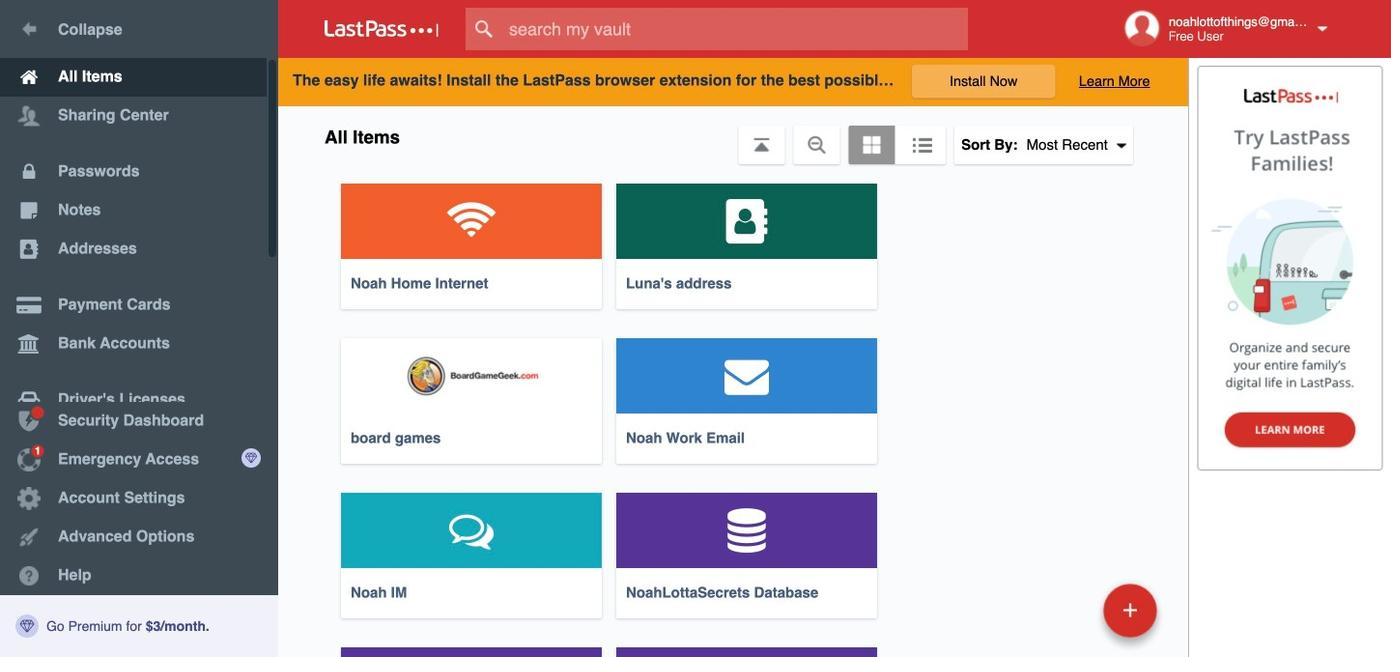 Task type: locate. For each thing, give the bounding box(es) containing it.
search my vault text field
[[466, 8, 1006, 50]]

main navigation navigation
[[0, 0, 278, 657]]

new item image
[[1124, 604, 1138, 617]]

vault options navigation
[[278, 106, 1189, 164]]

Search search field
[[466, 8, 1006, 50]]



Task type: vqa. For each thing, say whether or not it's contained in the screenshot.
search my vault "text field"
yes



Task type: describe. For each thing, give the bounding box(es) containing it.
lastpass image
[[325, 20, 439, 38]]

new item navigation
[[1097, 578, 1170, 657]]



